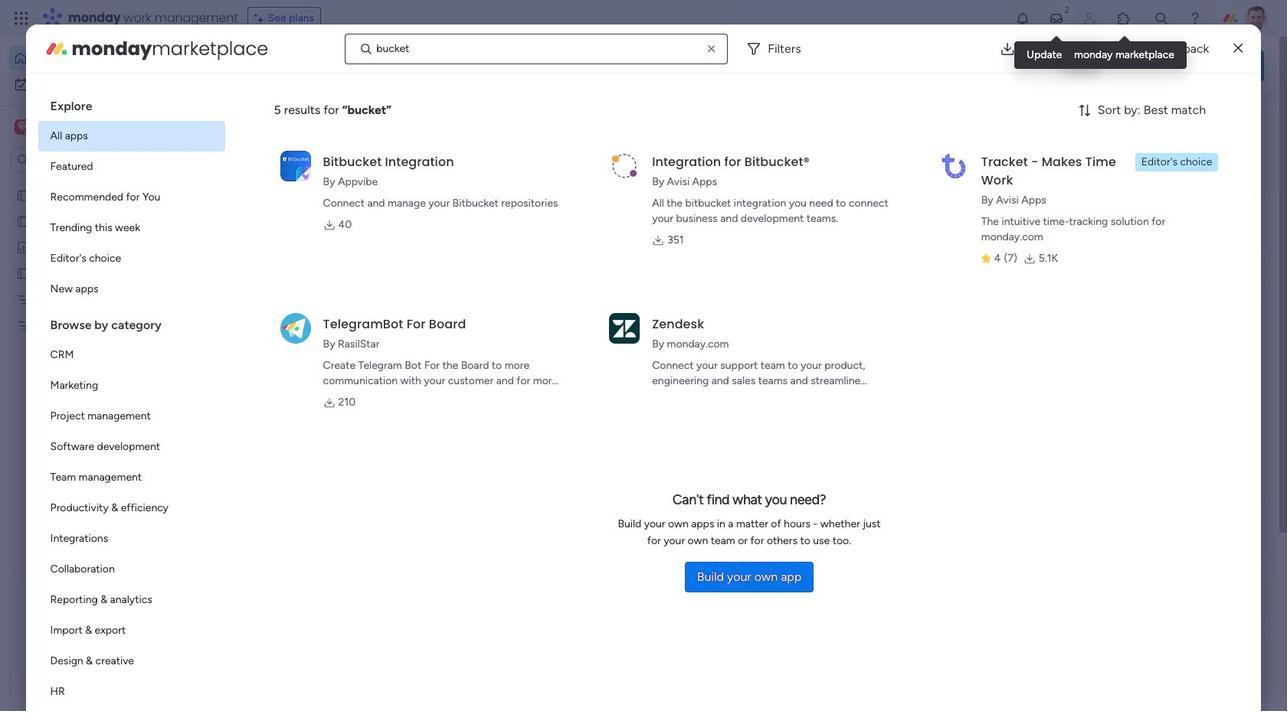 Task type: locate. For each thing, give the bounding box(es) containing it.
2 workspace image from the left
[[17, 119, 27, 136]]

public board image
[[16, 188, 31, 202], [16, 214, 31, 228]]

workspace image
[[15, 119, 30, 136], [17, 119, 27, 136]]

select product image
[[14, 11, 29, 26]]

heading
[[38, 86, 225, 121], [38, 305, 225, 340]]

search everything image
[[1154, 11, 1169, 26]]

list box
[[38, 86, 225, 712], [0, 179, 195, 545]]

help image
[[1188, 11, 1203, 26]]

1 vertical spatial public board image
[[16, 214, 31, 228]]

dapulse x slim image
[[1234, 39, 1243, 58]]

1 vertical spatial circle o image
[[1057, 222, 1067, 234]]

app logo image
[[280, 151, 311, 181], [609, 151, 640, 181], [939, 151, 969, 181], [280, 313, 311, 344], [609, 313, 640, 344]]

option
[[9, 46, 186, 70], [9, 72, 186, 97], [38, 121, 225, 152], [38, 152, 225, 182], [0, 181, 195, 184], [38, 182, 225, 213], [38, 213, 225, 244], [38, 244, 225, 274], [38, 274, 225, 305], [38, 340, 225, 371], [38, 371, 225, 402], [38, 402, 225, 432], [38, 432, 225, 463], [38, 463, 225, 493], [38, 493, 225, 524], [38, 524, 225, 555], [38, 555, 225, 585], [38, 585, 225, 616], [38, 616, 225, 647], [38, 647, 225, 677], [38, 677, 225, 708]]

Search in workspace field
[[32, 151, 128, 169]]

help center element
[[1035, 632, 1264, 693]]

v2 bolt switch image
[[1166, 57, 1175, 74]]

0 vertical spatial public board image
[[16, 188, 31, 202]]

see plans image
[[254, 10, 268, 27]]

1 vertical spatial heading
[[38, 305, 225, 340]]

workspace selection element
[[15, 118, 128, 138]]

public dashboard image
[[16, 240, 31, 254]]

public board image
[[16, 266, 31, 280]]

2 heading from the top
[[38, 305, 225, 340]]

0 vertical spatial heading
[[38, 86, 225, 121]]

quick search results list box
[[237, 143, 998, 534]]

0 vertical spatial circle o image
[[1057, 203, 1067, 214]]

check circle image
[[1057, 144, 1067, 155]]

2 public board image from the top
[[16, 214, 31, 228]]

dapulse x slim image
[[1241, 111, 1260, 130]]

terry turtle image
[[1244, 6, 1269, 31]]

circle o image
[[1057, 203, 1067, 214], [1057, 222, 1067, 234]]



Task type: vqa. For each thing, say whether or not it's contained in the screenshot.
"Bulleted List" image
no



Task type: describe. For each thing, give the bounding box(es) containing it.
getting started element
[[1035, 558, 1264, 620]]

1 workspace image from the left
[[15, 119, 30, 136]]

1 heading from the top
[[38, 86, 225, 121]]

v2 user feedback image
[[1047, 57, 1058, 74]]

2 image
[[1061, 1, 1074, 18]]

monday marketplace image
[[44, 36, 69, 61]]

monday marketplace image
[[1116, 11, 1132, 26]]

update feed image
[[1049, 11, 1064, 26]]

check circle image
[[1057, 163, 1067, 175]]

2 circle o image from the top
[[1057, 222, 1067, 234]]

1 public board image from the top
[[16, 188, 31, 202]]

1 circle o image from the top
[[1057, 203, 1067, 214]]

notifications image
[[1015, 11, 1031, 26]]



